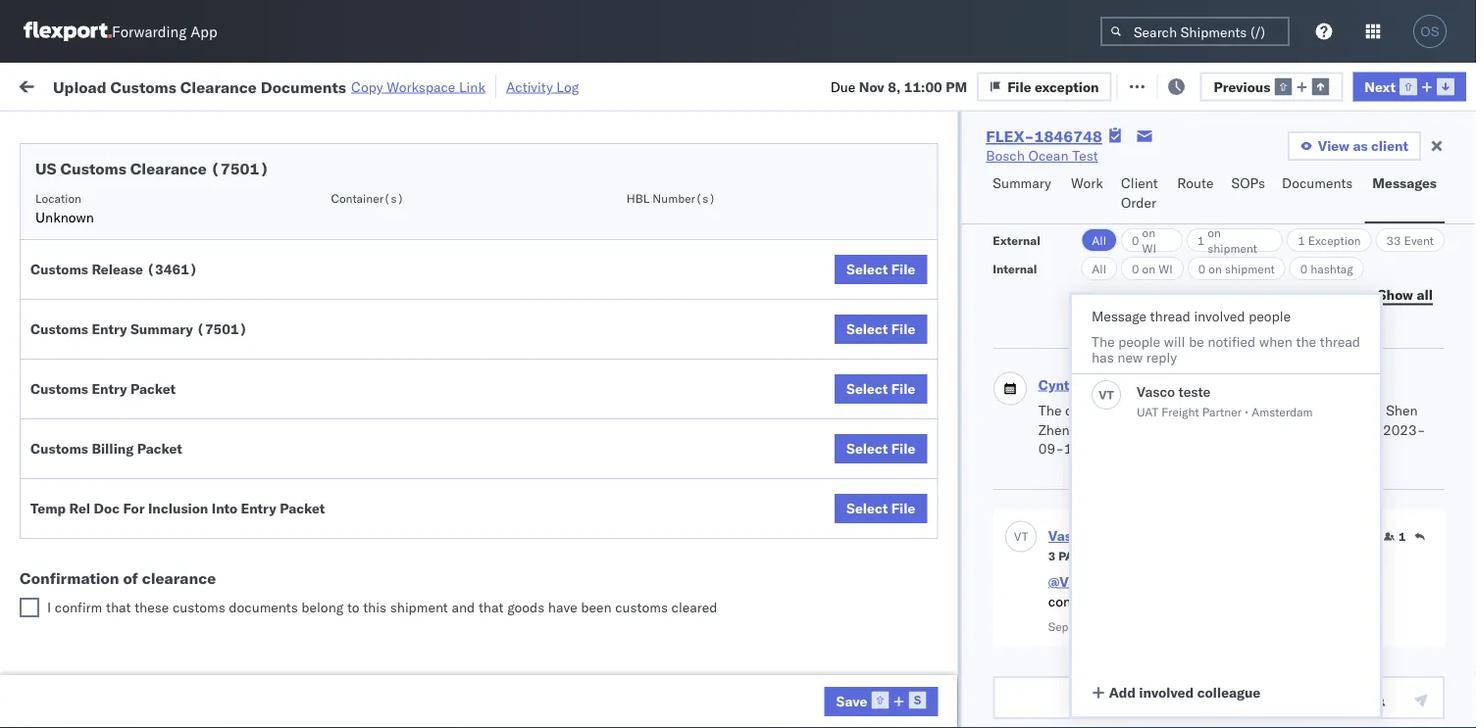 Task type: describe. For each thing, give the bounding box(es) containing it.
schedule delivery appointment link for 11:59 pm pst, dec 13, 2022
[[45, 497, 241, 516]]

bosch inside the cargo ready date (crd) for container(s)  at bosch shen zhen taixiang plant has changed from 2022-11-16 to 2023- 09-16.
[[1343, 403, 1382, 420]]

uetu5238478 for 4:00 pm pst, dec 23, 2022
[[1313, 541, 1409, 559]]

documents for upload customs clearance documents
[[45, 206, 116, 223]]

7 ocean fcl from the top
[[600, 628, 669, 645]]

appointment for 8:30 pm pst, jan 23, 2023
[[161, 670, 241, 688]]

6 resize handle column header from the left
[[1018, 152, 1042, 729]]

schedule delivery appointment button for 8:30 pm pst, jan 23, 2023
[[45, 669, 241, 691]]

rotterdam,
[[185, 704, 255, 721]]

1 abcdefg78456546 from the top
[[1336, 456, 1468, 473]]

ocean fcl for schedule delivery appointment 'button' related to 8:30 pm pst, jan 23, 2023
[[600, 671, 669, 689]]

container
[[1209, 153, 1261, 167]]

copy
[[351, 78, 383, 95]]

wi for 1
[[1142, 241, 1157, 256]]

all for external
[[1092, 233, 1106, 248]]

customs release (3461)
[[30, 261, 198, 278]]

doc
[[94, 500, 120, 517]]

import work button
[[157, 63, 255, 107]]

from for 3rd schedule pickup from los angeles, ca link from the top
[[153, 402, 181, 419]]

be
[[1189, 334, 1204, 351]]

confirm
[[55, 599, 102, 617]]

from for the schedule pickup from rotterdam, netherlands link
[[153, 704, 181, 721]]

7 resize handle column header from the left
[[1175, 152, 1199, 729]]

5 hlxu6269489, from the top
[[1313, 412, 1413, 429]]

pdt, for third schedule pickup from los angeles, ca button from the bottom of the page
[[382, 412, 414, 430]]

16
[[1346, 422, 1363, 439]]

the cargo ready date (crd) for container(s)  at bosch shen zhen taixiang plant has changed from 2022-11-16 to 2023- 09-16.
[[1038, 403, 1425, 458]]

0 on wi for 1
[[1132, 225, 1157, 256]]

message for message (0)
[[263, 76, 318, 93]]

2 schedule delivery appointment button from the top
[[45, 367, 241, 389]]

1 resize handle column header from the left
[[281, 152, 304, 729]]

entry for summary
[[92, 321, 127, 338]]

aug 18, 2023 at 2:07 am
[[1143, 378, 1279, 393]]

pickup for 5th schedule pickup from los angeles, ca button
[[107, 617, 149, 635]]

bookings test consignee
[[855, 628, 1012, 645]]

ocean fcl for 5th schedule pickup from los angeles, ca button from the bottom of the page
[[600, 283, 669, 300]]

1 schedule pickup from los angeles, ca button from the top
[[45, 271, 279, 312]]

the inside the cargo ready date (crd) for container(s)  at bosch shen zhen taixiang plant has changed from 2022-11-16 to 2023- 09-16.
[[1038, 403, 1061, 420]]

am inside @vasco medina confirmed. sep 14, 2023 at 6:10 am
[[1167, 621, 1183, 635]]

abcdefg78456546 for 6:00 am pst, dec 24, 2022
[[1336, 585, 1468, 602]]

file for temp rel doc for inclusion into entry packet
[[891, 500, 915, 517]]

ocean fcl for the confirm delivery button at the bottom left
[[600, 585, 669, 602]]

plant
[[1128, 422, 1159, 439]]

4 11:59 from the top
[[316, 499, 354, 516]]

2 schedule delivery appointment link from the top
[[45, 367, 241, 387]]

summary inside button
[[993, 175, 1051, 192]]

schedule delivery appointment for 11:59 pm pst, dec 13, 2022
[[45, 498, 241, 515]]

account
[[956, 671, 1008, 689]]

the inside message thread involved people the people will be notified when the thread has new reply
[[1092, 334, 1115, 351]]

11-
[[1320, 422, 1346, 439]]

1 ceau7522281, from the top
[[1209, 239, 1309, 257]]

maeu9408431
[[1336, 671, 1435, 689]]

from for second schedule pickup from los angeles, ca link from the bottom
[[153, 445, 181, 462]]

view for view as client
[[1318, 137, 1350, 154]]

customs left billing
[[30, 440, 88, 458]]

1 fcl from the top
[[644, 197, 669, 214]]

1 hlxu803 from the top
[[1417, 239, 1476, 257]]

number(s)
[[653, 191, 716, 206]]

1 horizontal spatial file exception
[[1142, 76, 1234, 93]]

0 vertical spatial aug
[[418, 197, 444, 214]]

location unknown
[[35, 191, 94, 226]]

workitem button
[[12, 156, 284, 176]]

container(s)
[[331, 191, 404, 206]]

schedule pickup from los angeles, ca for 5th schedule pickup from los angeles, ca link from the top
[[45, 617, 264, 654]]

this
[[363, 599, 387, 617]]

uetu5238478 for 6:00 am pst, dec 24, 2022
[[1313, 585, 1409, 602]]

track
[[499, 76, 530, 93]]

2023-
[[1383, 422, 1425, 439]]

filtered by:
[[20, 120, 90, 137]]

caiu7969337
[[1209, 196, 1301, 213]]

pst, for 11:59
[[382, 499, 412, 516]]

confirm pickup from los angeles, ca button
[[45, 530, 279, 571]]

clearance
[[142, 569, 216, 589]]

2 4, from the top
[[446, 283, 459, 300]]

file for customs entry summary (7501)
[[891, 321, 915, 338]]

2 hlxu6269489, from the top
[[1313, 283, 1413, 300]]

1 hlxu6269489, from the top
[[1313, 239, 1413, 257]]

ceau7522281, for 3rd schedule pickup from los angeles, ca link from the top
[[1209, 412, 1309, 429]]

maeu9736123
[[1336, 628, 1435, 645]]

ocean fcl for schedule delivery appointment 'button' associated with 11:59 pm pdt, nov 4, 2022
[[600, 240, 669, 257]]

next
[[1365, 78, 1396, 95]]

view as client
[[1318, 137, 1409, 154]]

8,
[[888, 78, 901, 95]]

all button for external
[[1081, 229, 1117, 252]]

33 event
[[1387, 233, 1434, 248]]

2023 inside @vasco medina confirmed. sep 14, 2023 at 6:10 am
[[1093, 621, 1122, 635]]

message thread involved people the people will be notified when the thread has new reply
[[1092, 308, 1361, 366]]

taixiang
[[1073, 422, 1124, 439]]

karl
[[1024, 671, 1049, 689]]

4 ceau7522281, from the top
[[1209, 369, 1309, 386]]

bookings
[[855, 628, 913, 645]]

schedule for 3rd schedule delivery appointment 'button' from the bottom
[[45, 368, 103, 386]]

1 4, from the top
[[446, 240, 459, 257]]

pickup for the confirm pickup from los angeles, ca button
[[99, 531, 141, 548]]

4 test123456 from the top
[[1336, 369, 1419, 386]]

schedule delivery appointment for 8:30 pm pst, jan 23, 2023
[[45, 670, 241, 688]]

0 on wi for 0
[[1132, 261, 1173, 276]]

2022 for 5th schedule pickup from los angeles, ca button from the bottom of the page
[[462, 283, 496, 300]]

ceau7522281, hlxu6269489, hlxu803 for 3rd schedule pickup from los angeles, ca link from the top
[[1209, 412, 1476, 429]]

5 resize handle column header from the left
[[822, 152, 846, 729]]

2 ca from the top
[[45, 335, 64, 352]]

from for first schedule pickup from los angeles, ca link from the top of the page
[[153, 272, 181, 289]]

11:59 pm pst, dec 13, 2022
[[316, 499, 504, 516]]

select file button for customs entry summary (7501)
[[835, 315, 927, 344]]

notified
[[1208, 334, 1256, 351]]

1 vertical spatial thread
[[1320, 334, 1361, 351]]

1 11:59 from the top
[[316, 240, 354, 257]]

2130387
[[1125, 671, 1185, 689]]

1 ceau7522281, hlxu6269489, hlxu803 from the top
[[1209, 239, 1476, 257]]

client order
[[1121, 175, 1158, 211]]

numbers for mbl/mawb numbers
[[1407, 160, 1456, 175]]

(0)
[[318, 76, 343, 93]]

mbl/mawb
[[1336, 160, 1404, 175]]

0 inside 0 on wi
[[1132, 233, 1139, 248]]

add involved colleague button
[[1092, 669, 1380, 703]]

pickup for 4th schedule pickup from los angeles, ca button from the top of the page
[[107, 445, 149, 462]]

flex id button
[[1042, 156, 1179, 176]]

pst, for 4:00
[[374, 542, 404, 559]]

colleague
[[1197, 685, 1261, 702]]

confirm for confirm delivery
[[45, 584, 95, 601]]

flexport. image
[[24, 22, 112, 41]]

link
[[459, 78, 486, 95]]

1 schedule pickup from los angeles, ca link from the top
[[45, 271, 279, 310]]

24,
[[437, 585, 459, 602]]

workitem
[[22, 160, 73, 175]]

3 11:59 pm pdt, nov 4, 2022 from the top
[[316, 412, 496, 430]]

Search Work text field
[[817, 70, 1031, 100]]

Search Shipments (/) text field
[[1101, 17, 1290, 46]]

0 on shipment
[[1198, 261, 1275, 276]]

my work
[[20, 71, 107, 98]]

file for customs release (3461)
[[891, 261, 915, 278]]

1 uetu5238478 from the top
[[1313, 455, 1409, 472]]

2 schedule pickup from los angeles, ca link from the top
[[45, 314, 279, 354]]

2023 right jan
[[457, 671, 491, 689]]

4 schedule pickup from los angeles, ca link from the top
[[45, 444, 279, 483]]

involved inside message thread involved people the people will be notified when the thread has new reply
[[1194, 308, 1245, 325]]

2023 left when
[[1228, 342, 1257, 356]]

14,
[[1071, 621, 1090, 635]]

3 schedule pickup from los angeles, ca link from the top
[[45, 401, 279, 440]]

filtered
[[20, 120, 67, 137]]

add involved colleague
[[1109, 685, 1261, 702]]

2 11:59 from the top
[[316, 283, 354, 300]]

2 vertical spatial shipment
[[390, 599, 448, 617]]

1 ca from the top
[[45, 292, 64, 309]]

vt
[[1099, 388, 1114, 403]]

hlxu803 for first schedule pickup from los angeles, ca link from the top of the page
[[1417, 283, 1476, 300]]

2023 up (crd)
[[1189, 378, 1218, 393]]

schedule for third schedule pickup from los angeles, ca button from the bottom of the page
[[45, 402, 103, 419]]

into
[[212, 500, 237, 517]]

ceau7522281, for 4th schedule pickup from los angeles, ca link from the bottom
[[1209, 326, 1309, 343]]

at left 2:07
[[1221, 378, 1231, 393]]

8:30
[[316, 671, 346, 689]]

1 inside button
[[1398, 530, 1406, 545]]

for
[[1221, 403, 1238, 420]]

client order button
[[1113, 166, 1170, 224]]

2:07
[[1234, 378, 1260, 393]]

import
[[165, 76, 210, 93]]

am for pst,
[[349, 585, 372, 602]]

forwarding
[[112, 22, 187, 41]]

changed
[[1189, 422, 1242, 439]]

goods
[[507, 599, 545, 617]]

integration test account - karl lagerfeld
[[855, 671, 1111, 689]]

1 test123456 from the top
[[1336, 240, 1419, 257]]

cleared
[[672, 599, 718, 617]]

dec for 24,
[[408, 585, 434, 602]]

ceau7522281, hlxu6269489, hlxu803 for first schedule pickup from los angeles, ca link from the top of the page
[[1209, 283, 1476, 300]]

4 resize handle column header from the left
[[694, 152, 718, 729]]

dec for 13,
[[416, 499, 441, 516]]

1 lhuu7894563, from the top
[[1209, 455, 1310, 472]]

copy workspace link button
[[351, 78, 486, 95]]

wi for 0
[[1159, 261, 1173, 276]]

all
[[1417, 286, 1433, 303]]

3 4, from the top
[[446, 412, 459, 430]]

confirmation of clearance
[[20, 569, 216, 589]]

teste for vasco teste uat freight partner •  amsterdam
[[1179, 384, 1211, 401]]

for
[[123, 500, 145, 517]]

ready
[[1103, 403, 1137, 420]]

ocean fcl for third schedule pickup from los angeles, ca button from the bottom of the page
[[600, 412, 669, 430]]

schedule delivery appointment button for 11:59 pm pst, dec 13, 2022
[[45, 497, 241, 518]]

2 vertical spatial packet
[[280, 500, 325, 517]]

(7501) for customs entry summary (7501)
[[196, 321, 247, 338]]

lhuu7894563, uetu5238478 for 4:00 pm pst, dec 23, 2022
[[1209, 541, 1409, 559]]

sep
[[1048, 621, 1068, 635]]

schedule for 5th schedule pickup from los angeles, ca button
[[45, 617, 103, 635]]

(7501) for us customs clearance (7501)
[[211, 159, 269, 179]]

1 for exception
[[1298, 233, 1305, 248]]

packet for customs entry packet
[[130, 381, 176, 398]]

at left risk
[[389, 76, 401, 93]]

3 resize handle column header from the left
[[567, 152, 591, 729]]

aug for aug 18, 2023 at 2:07 am
[[1143, 378, 1164, 393]]

customs up customs entry packet
[[30, 321, 88, 338]]

8 resize handle column header from the left
[[1303, 152, 1326, 729]]

on inside 1 on shipment
[[1208, 225, 1221, 240]]

pdt, for schedule delivery appointment 'button' associated with 11:59 pm pdt, nov 4, 2022
[[382, 240, 414, 257]]

pickup for third schedule pickup from los angeles, ca button from the bottom of the page
[[107, 402, 149, 419]]

1 horizontal spatial exception
[[1169, 76, 1234, 93]]

6 ca from the top
[[45, 637, 64, 654]]

rel
[[69, 500, 90, 517]]

1 on shipment
[[1197, 225, 1258, 256]]

4 ca from the top
[[45, 464, 64, 482]]

file for customs billing packet
[[891, 440, 915, 458]]

1 for on
[[1197, 233, 1205, 248]]

numbers for container numbers
[[1209, 168, 1257, 183]]

temp
[[30, 500, 66, 517]]

1 button
[[1383, 530, 1406, 546]]

customs entry packet
[[30, 381, 176, 398]]

vasco teste button
[[1048, 528, 1124, 546]]

summary button
[[985, 166, 1063, 224]]

has inside message thread involved people the people will be notified when the thread has new reply
[[1092, 349, 1114, 366]]

19,
[[447, 197, 469, 214]]

from for 4th schedule pickup from los angeles, ca link from the bottom
[[153, 315, 181, 333]]

select file for customs release (3461)
[[847, 261, 915, 278]]

at inside the cargo ready date (crd) for container(s)  at bosch shen zhen taixiang plant has changed from 2022-11-16 to 2023- 09-16.
[[1328, 403, 1340, 420]]

to inside the cargo ready date (crd) for container(s)  at bosch shen zhen taixiang plant has changed from 2022-11-16 to 2023- 09-16.
[[1367, 422, 1379, 439]]

previous button
[[1200, 72, 1343, 101]]

fcl for schedule delivery appointment 'button' related to 8:30 pm pst, jan 23, 2023
[[644, 671, 669, 689]]

confirm delivery link
[[45, 583, 149, 603]]

customs down by:
[[60, 159, 126, 179]]

message for message thread involved people the people will be notified when the thread has new reply
[[1092, 308, 1147, 325]]

5 schedule pickup from los angeles, ca link from the top
[[45, 617, 279, 656]]

schedule delivery appointment for 11:59 pm pdt, nov 4, 2022
[[45, 239, 241, 256]]

select file button for customs entry packet
[[835, 375, 927, 404]]

4 hlxu803 from the top
[[1417, 369, 1476, 386]]

0 vertical spatial people
[[1249, 308, 1291, 325]]



Task type: locate. For each thing, give the bounding box(es) containing it.
11:59
[[316, 240, 354, 257], [316, 283, 354, 300], [316, 412, 354, 430], [316, 499, 354, 516]]

numbers inside container numbers
[[1209, 168, 1257, 183]]

am right 2:07
[[1263, 378, 1279, 393]]

0 vertical spatial dec
[[416, 499, 441, 516]]

4 schedule pickup from los angeles, ca from the top
[[45, 445, 264, 482]]

(7501) up the upload customs clearance documents link
[[211, 159, 269, 179]]

from left rotterdam,
[[153, 704, 181, 721]]

documents inside 'upload customs clearance documents'
[[45, 206, 116, 223]]

pickup for 5th schedule pickup from los angeles, ca button from the bottom of the page
[[107, 272, 149, 289]]

1 horizontal spatial has
[[1163, 422, 1185, 439]]

customs down unknown
[[30, 261, 88, 278]]

0 horizontal spatial people
[[1119, 334, 1161, 351]]

schedule pickup from los angeles, ca link up customs entry summary (7501)
[[45, 271, 279, 310]]

2 11:59 pm pdt, nov 4, 2022 from the top
[[316, 283, 496, 300]]

0 horizontal spatial file exception
[[1008, 78, 1099, 95]]

batch action
[[1367, 76, 1452, 93]]

upload up unknown
[[45, 186, 90, 203]]

1 schedule delivery appointment link from the top
[[45, 238, 241, 257]]

0 horizontal spatial to
[[347, 599, 360, 617]]

people up when
[[1249, 308, 1291, 325]]

shipment up 0 on shipment
[[1208, 241, 1258, 256]]

work inside button
[[1071, 175, 1103, 192]]

vasco for vasco teste
[[1048, 528, 1087, 546]]

1 inside 1 on shipment
[[1197, 233, 1205, 248]]

1 horizontal spatial the
[[1092, 334, 1115, 351]]

0 vertical spatial 11:59 pm pdt, nov 4, 2022
[[316, 240, 496, 257]]

view for view
[[1231, 297, 1262, 314]]

2022 for the confirm pickup from los angeles, ca button
[[461, 542, 495, 559]]

test123456 for 4th schedule pickup from los angeles, ca link from the bottom
[[1336, 326, 1419, 343]]

0 vertical spatial am
[[1263, 378, 1279, 393]]

1 vertical spatial entry
[[92, 381, 127, 398]]

1 vertical spatial 18,
[[1167, 378, 1185, 393]]

route
[[1177, 175, 1214, 192]]

location
[[35, 191, 81, 206]]

1 vertical spatial involved
[[1139, 685, 1194, 702]]

2 vertical spatial documents
[[45, 206, 116, 223]]

shipment for 0 on shipment
[[1225, 261, 1275, 276]]

integration
[[855, 671, 923, 689]]

2022 for 11:59 pm pst, dec 13, 2022's schedule delivery appointment 'button'
[[470, 499, 504, 516]]

1 vertical spatial wi
[[1159, 261, 1173, 276]]

all for internal
[[1092, 261, 1106, 276]]

1 vertical spatial all
[[1092, 261, 1106, 276]]

pickup
[[107, 272, 149, 289], [107, 315, 149, 333], [107, 402, 149, 419], [107, 445, 149, 462], [99, 531, 141, 548], [107, 617, 149, 635], [107, 704, 149, 721]]

on inside 0 on wi
[[1142, 225, 1156, 240]]

consignee
[[946, 628, 1012, 645]]

1 horizontal spatial numbers
[[1407, 160, 1456, 175]]

schedule delivery appointment button up schedule pickup from rotterdam, netherlands
[[45, 669, 241, 691]]

activity
[[506, 78, 553, 95]]

risk
[[405, 76, 428, 93]]

log
[[557, 78, 579, 95]]

pickup inside schedule pickup from rotterdam, netherlands
[[107, 704, 149, 721]]

schedule delivery appointment up schedule pickup from rotterdam, netherlands
[[45, 670, 241, 688]]

numbers inside button
[[1407, 160, 1456, 175]]

1 vertical spatial upload
[[45, 186, 90, 203]]

customs down forwarding
[[110, 77, 176, 96]]

None text field
[[993, 677, 1445, 720]]

1 exception
[[1298, 233, 1361, 248]]

pickup down doc
[[99, 531, 141, 548]]

pdt,
[[384, 197, 415, 214], [382, 240, 414, 257], [382, 283, 414, 300], [382, 412, 414, 430]]

schedule inside schedule pickup from rotterdam, netherlands
[[45, 704, 103, 721]]

1 appointment from the top
[[161, 239, 241, 256]]

hlxu803 right 16
[[1417, 412, 1476, 429]]

pickup up for on the left of page
[[107, 445, 149, 462]]

schedule delivery appointment up confirm pickup from los angeles, ca
[[45, 498, 241, 515]]

1 vertical spatial am
[[349, 585, 372, 602]]

wi
[[1142, 241, 1157, 256], [1159, 261, 1173, 276]]

t
[[1021, 530, 1028, 545]]

delivery for 8:30 pm pst, jan 23, 2023
[[107, 670, 157, 688]]

0 vertical spatial 0 on wi
[[1132, 225, 1157, 256]]

1 horizontal spatial view
[[1318, 137, 1350, 154]]

from down the •
[[1246, 422, 1274, 439]]

am right 6:10
[[1167, 621, 1183, 635]]

4:00 pm pst, dec 23, 2022
[[316, 542, 495, 559]]

18, up the freight
[[1167, 378, 1185, 393]]

3 schedule from the top
[[45, 315, 103, 333]]

am for pdt,
[[358, 197, 380, 214]]

1 horizontal spatial wi
[[1159, 261, 1173, 276]]

exception down search shipments (/) text box
[[1169, 76, 1234, 93]]

numbers
[[1407, 160, 1456, 175], [1209, 168, 1257, 183]]

4,
[[446, 240, 459, 257], [446, 283, 459, 300], [446, 412, 459, 430]]

1 vertical spatial has
[[1163, 422, 1185, 439]]

5 ocean fcl from the top
[[600, 542, 669, 559]]

3 select file button from the top
[[835, 375, 927, 404]]

schedule pickup from los angeles, ca for second schedule pickup from los angeles, ca link from the bottom
[[45, 445, 264, 482]]

0 horizontal spatial wi
[[1142, 241, 1157, 256]]

1 vertical spatial summary
[[130, 321, 193, 338]]

1 vertical spatial aug
[[1181, 342, 1203, 356]]

0 horizontal spatial customs
[[173, 599, 225, 617]]

0 horizontal spatial teste
[[1091, 528, 1124, 546]]

abcdefg78456546 for 4:00 pm pst, dec 23, 2022
[[1336, 542, 1468, 559]]

6 schedule from the top
[[45, 445, 103, 462]]

1 vertical spatial am
[[1167, 621, 1183, 635]]

2 all from the top
[[1092, 261, 1106, 276]]

mbl/mawb numbers button
[[1326, 156, 1476, 176]]

exception
[[1169, 76, 1234, 93], [1035, 78, 1099, 95]]

1 horizontal spatial to
[[1367, 422, 1379, 439]]

pm
[[946, 78, 967, 95], [358, 240, 379, 257], [358, 283, 379, 300], [358, 412, 379, 430], [358, 499, 379, 516], [349, 542, 371, 559], [349, 671, 371, 689]]

1 horizontal spatial teste
[[1179, 384, 1211, 401]]

schedule pickup from los angeles, ca for first schedule pickup from los angeles, ca link from the top of the page
[[45, 272, 264, 309]]

12:00 am pdt, aug 19, 2022
[[316, 197, 506, 214]]

2 schedule from the top
[[45, 272, 103, 289]]

ca inside confirm pickup from los angeles, ca
[[45, 551, 64, 568]]

3 test123456 from the top
[[1336, 326, 1419, 343]]

1 vertical spatial dec
[[407, 542, 433, 559]]

4 uetu5238478 from the top
[[1313, 585, 1409, 602]]

schedule delivery appointment button up confirm pickup from los angeles, ca
[[45, 497, 241, 518]]

abcdefg78456546
[[1336, 456, 1468, 473], [1336, 499, 1468, 516], [1336, 542, 1468, 559], [1336, 585, 1468, 602]]

0 vertical spatial work
[[213, 76, 247, 93]]

customs
[[173, 599, 225, 617], [615, 599, 668, 617]]

dec for 23,
[[407, 542, 433, 559]]

from inside confirm pickup from los angeles, ca
[[145, 531, 173, 548]]

show
[[1378, 286, 1414, 303]]

involved
[[1194, 308, 1245, 325], [1139, 685, 1194, 702]]

2022 for third schedule pickup from los angeles, ca button from the bottom of the page
[[462, 412, 496, 430]]

2 vertical spatial 4,
[[446, 412, 459, 430]]

2 vertical spatial dec
[[408, 585, 434, 602]]

sops
[[1232, 175, 1265, 192]]

activity log
[[506, 78, 579, 95]]

clearance for us customs clearance (7501)
[[130, 159, 207, 179]]

involved inside add involved colleague button
[[1139, 685, 1194, 702]]

customs up customs billing packet
[[30, 381, 88, 398]]

has left new
[[1092, 349, 1114, 366]]

3 parties
[[1048, 550, 1107, 565]]

1 select file button from the top
[[835, 255, 927, 284]]

test inside bosch ocean test link
[[1072, 147, 1098, 164]]

5 hlxu803 from the top
[[1417, 412, 1476, 429]]

select file button
[[835, 255, 927, 284], [835, 315, 927, 344], [835, 375, 927, 404], [835, 435, 927, 464], [835, 494, 927, 524]]

pickup down release
[[107, 315, 149, 333]]

delivery
[[107, 239, 157, 256], [107, 368, 157, 386], [107, 498, 157, 515], [99, 584, 149, 601], [107, 670, 157, 688]]

cynthia zhu
[[1038, 377, 1118, 394]]

involved right add
[[1139, 685, 1194, 702]]

2 select file button from the top
[[835, 315, 927, 344]]

0 horizontal spatial 18,
[[1167, 378, 1185, 393]]

1 vertical spatial vasco
[[1048, 528, 1087, 546]]

8 fcl from the top
[[644, 671, 669, 689]]

0 vertical spatial clearance
[[180, 77, 257, 96]]

schedule for 4th schedule pickup from los angeles, ca button from the top of the page
[[45, 445, 103, 462]]

0 on wi down flex-1660288
[[1132, 225, 1157, 256]]

file for customs entry packet
[[891, 381, 915, 398]]

0 horizontal spatial view
[[1231, 297, 1262, 314]]

1 schedule delivery appointment button from the top
[[45, 238, 241, 259]]

confirm delivery
[[45, 584, 149, 601]]

lhuu7894563, uetu5238478
[[1209, 455, 1409, 472], [1209, 498, 1409, 515], [1209, 541, 1409, 559], [1209, 585, 1409, 602]]

3 uetu5238478 from the top
[[1313, 541, 1409, 559]]

2 that from the left
[[479, 599, 504, 617]]

1 vertical spatial work
[[1071, 175, 1103, 192]]

0 horizontal spatial thread
[[1150, 308, 1191, 325]]

shipment inside 1 on shipment
[[1208, 241, 1258, 256]]

appointment
[[161, 239, 241, 256], [161, 368, 241, 386], [161, 498, 241, 515], [161, 670, 241, 688]]

1 horizontal spatial customs
[[615, 599, 668, 617]]

select for customs entry packet
[[847, 381, 888, 398]]

teste inside vasco teste uat freight partner •  amsterdam
[[1179, 384, 1211, 401]]

select for customs billing packet
[[847, 440, 888, 458]]

2 ceau7522281, hlxu6269489, hlxu803 from the top
[[1209, 283, 1476, 300]]

18, for aug 18, 2023 at 2:07 am
[[1167, 378, 1185, 393]]

2 customs from the left
[[615, 599, 668, 617]]

upload customs clearance documents copy workspace link
[[53, 77, 486, 96]]

1 vertical spatial documents
[[1282, 175, 1353, 192]]

teste up (crd)
[[1179, 384, 1211, 401]]

3 abcdefg78456546 from the top
[[1336, 542, 1468, 559]]

0 horizontal spatial the
[[1038, 403, 1061, 420]]

upload
[[53, 77, 106, 96], [45, 186, 90, 203]]

2 schedule pickup from los angeles, ca from the top
[[45, 315, 264, 352]]

2 lhuu7894563, uetu5238478 from the top
[[1209, 498, 1409, 515]]

lhuu7894563, for 6:00 am pst, dec 24, 2022
[[1209, 585, 1310, 602]]

2 confirm from the top
[[45, 584, 95, 601]]

4 schedule from the top
[[45, 368, 103, 386]]

3 ceau7522281, hlxu6269489, hlxu803 from the top
[[1209, 326, 1476, 343]]

documents down view as client button
[[1282, 175, 1353, 192]]

0 vertical spatial has
[[1092, 349, 1114, 366]]

schedule delivery appointment link up confirm pickup from los angeles, ca
[[45, 497, 241, 516]]

1 vertical spatial message
[[1092, 308, 1147, 325]]

schedule delivery appointment link up schedule pickup from rotterdam, netherlands
[[45, 669, 241, 689]]

schedule pickup from los angeles, ca up customs entry summary (7501)
[[45, 272, 264, 309]]

6 ocean fcl from the top
[[600, 585, 669, 602]]

1 horizontal spatial people
[[1249, 308, 1291, 325]]

4 schedule delivery appointment from the top
[[45, 670, 241, 688]]

forwarding app link
[[24, 22, 217, 41]]

hlxu803 up shen
[[1417, 369, 1476, 386]]

6 fcl from the top
[[644, 585, 669, 602]]

1 vertical spatial 11:59 pm pdt, nov 4, 2022
[[316, 283, 496, 300]]

view
[[1318, 137, 1350, 154], [1231, 297, 1262, 314]]

hlxu803 for 3rd schedule pickup from los angeles, ca link from the top
[[1417, 412, 1476, 429]]

messages button
[[1365, 166, 1445, 224]]

vasco for vasco teste uat freight partner •  amsterdam
[[1137, 384, 1175, 401]]

5 ca from the top
[[45, 551, 64, 568]]

3 11:59 from the top
[[316, 412, 354, 430]]

all button down flex-1660288
[[1081, 257, 1117, 281]]

schedule for schedule delivery appointment 'button' related to 8:30 pm pst, jan 23, 2023
[[45, 670, 103, 688]]

11:00
[[904, 78, 942, 95]]

teste
[[1179, 384, 1211, 401], [1091, 528, 1124, 546]]

2 fcl from the top
[[644, 240, 669, 257]]

4 schedule delivery appointment link from the top
[[45, 669, 241, 689]]

1 11:59 pm pdt, nov 4, 2022 from the top
[[316, 240, 496, 257]]

vasco inside vasco teste uat freight partner •  amsterdam
[[1137, 384, 1175, 401]]

from inside schedule pickup from rotterdam, netherlands
[[153, 704, 181, 721]]

from inside the cargo ready date (crd) for container(s)  at bosch shen zhen taixiang plant has changed from 2022-11-16 to 2023- 09-16.
[[1246, 422, 1274, 439]]

4 ocean fcl from the top
[[600, 412, 669, 430]]

0 horizontal spatial numbers
[[1209, 168, 1257, 183]]

message inside message thread involved people the people will be notified when the thread has new reply
[[1092, 308, 1147, 325]]

1 select from the top
[[847, 261, 888, 278]]

select file
[[847, 261, 915, 278], [847, 321, 915, 338], [847, 381, 915, 398], [847, 440, 915, 458], [847, 500, 915, 517]]

vasco teste
[[1048, 528, 1124, 546]]

2 vertical spatial clearance
[[152, 186, 215, 203]]

amsterdam
[[1252, 405, 1313, 420]]

schedule pickup from los angeles, ca link down clearance
[[45, 617, 279, 656]]

am
[[358, 197, 380, 214], [349, 585, 372, 602]]

delivery for 6:00 am pst, dec 24, 2022
[[99, 584, 149, 601]]

4 select file button from the top
[[835, 435, 927, 464]]

4:00
[[316, 542, 346, 559]]

7 fcl from the top
[[644, 628, 669, 645]]

schedule pickup from los angeles, ca button up customs entry summary (7501)
[[45, 271, 279, 312]]

dec left 13,
[[416, 499, 441, 516]]

6:00 am pst, dec 24, 2022
[[316, 585, 496, 602]]

exception up 'flex-1846748' link
[[1035, 78, 1099, 95]]

1 0 on wi from the top
[[1132, 225, 1157, 256]]

ca down i
[[45, 637, 64, 654]]

select
[[847, 261, 888, 278], [847, 321, 888, 338], [847, 381, 888, 398], [847, 440, 888, 458], [847, 500, 888, 517]]

entry down customs release (3461)
[[92, 321, 127, 338]]

3 hlxu6269489, from the top
[[1313, 326, 1413, 343]]

upload up by:
[[53, 77, 106, 96]]

09-
[[1038, 441, 1064, 458]]

billing
[[92, 440, 134, 458]]

customs inside 'upload customs clearance documents'
[[93, 186, 148, 203]]

event
[[1404, 233, 1434, 248]]

9 resize handle column header from the left
[[1441, 152, 1465, 729]]

that right and
[[479, 599, 504, 617]]

schedule delivery appointment button for 11:59 pm pdt, nov 4, 2022
[[45, 238, 241, 259]]

nov for schedule delivery appointment 'button' associated with 11:59 pm pdt, nov 4, 2022
[[417, 240, 442, 257]]

select file for customs billing packet
[[847, 440, 915, 458]]

packet up 4:00
[[280, 500, 325, 517]]

2 vertical spatial aug
[[1143, 378, 1164, 393]]

0 vertical spatial the
[[1092, 334, 1115, 351]]

am right 12:00 on the top of page
[[358, 197, 380, 214]]

5 schedule from the top
[[45, 402, 103, 419]]

1 vertical spatial packet
[[137, 440, 182, 458]]

upload for upload customs clearance documents
[[45, 186, 90, 203]]

8 schedule from the top
[[45, 617, 103, 635]]

nov for 5th schedule pickup from los angeles, ca button from the bottom of the page
[[417, 283, 442, 300]]

0 vertical spatial view
[[1318, 137, 1350, 154]]

customs down clearance
[[173, 599, 225, 617]]

10 schedule from the top
[[45, 704, 103, 721]]

pst, up 4:00 pm pst, dec 23, 2022 at the left of page
[[382, 499, 412, 516]]

1 horizontal spatial summary
[[993, 175, 1051, 192]]

1 lhuu7894563, uetu5238478 from the top
[[1209, 455, 1409, 472]]

3 schedule pickup from los angeles, ca button from the top
[[45, 401, 279, 442]]

ceau7522281, hlxu6269489, hlxu803 for 4th schedule pickup from los angeles, ca link from the bottom
[[1209, 326, 1476, 343]]

0 vertical spatial summary
[[993, 175, 1051, 192]]

from right billing
[[153, 445, 181, 462]]

1 horizontal spatial thread
[[1320, 334, 1361, 351]]

zhu
[[1093, 377, 1118, 394]]

1 horizontal spatial am
[[1263, 378, 1279, 393]]

1 vertical spatial to
[[347, 599, 360, 617]]

action
[[1409, 76, 1452, 93]]

hlxu803 up all
[[1417, 239, 1476, 257]]

23, for dec
[[436, 542, 458, 559]]

0 horizontal spatial that
[[106, 599, 131, 617]]

select file for customs entry summary (7501)
[[847, 321, 915, 338]]

fcl for schedule delivery appointment 'button' associated with 11:59 pm pdt, nov 4, 2022
[[644, 240, 669, 257]]

customs down workitem button
[[93, 186, 148, 203]]

file exception up 'flex-1846748' link
[[1008, 78, 1099, 95]]

at up 11-
[[1328, 403, 1340, 420]]

5 select from the top
[[847, 500, 888, 517]]

2 horizontal spatial documents
[[1282, 175, 1353, 192]]

1 select file from the top
[[847, 261, 915, 278]]

us
[[35, 159, 56, 179]]

3 schedule pickup from los angeles, ca from the top
[[45, 402, 264, 438]]

from down (3461)
[[153, 315, 181, 333]]

appointment up (3461)
[[161, 239, 241, 256]]

message left 'copy'
[[263, 76, 318, 93]]

1 horizontal spatial vasco
[[1137, 384, 1175, 401]]

people left will
[[1119, 334, 1161, 351]]

aug for aug 18, 2023
[[1181, 342, 1203, 356]]

0 vertical spatial shipment
[[1208, 241, 1258, 256]]

pst, up 6:00 am pst, dec 24, 2022
[[374, 542, 404, 559]]

delivery for 11:59 pm pdt, nov 4, 2022
[[107, 239, 157, 256]]

pst, for 8:30
[[374, 671, 404, 689]]

0 horizontal spatial aug
[[418, 197, 444, 214]]

1 vertical spatial clearance
[[130, 159, 207, 179]]

aug up date
[[1143, 378, 1164, 393]]

1 vertical spatial 23,
[[433, 671, 454, 689]]

dec down 11:59 pm pst, dec 13, 2022 at the bottom left of page
[[407, 542, 433, 559]]

0 horizontal spatial has
[[1092, 349, 1114, 366]]

5 schedule pickup from los angeles, ca from the top
[[45, 617, 264, 654]]

2022 for the confirm delivery button at the bottom left
[[462, 585, 496, 602]]

0 vertical spatial packet
[[130, 381, 176, 398]]

23, right jan
[[433, 671, 454, 689]]

clearance
[[180, 77, 257, 96], [130, 159, 207, 179], [152, 186, 215, 203]]

1 all button from the top
[[1081, 229, 1117, 252]]

23, for jan
[[433, 671, 454, 689]]

documents left 'copy'
[[261, 77, 346, 96]]

clearance for upload customs clearance documents
[[152, 186, 215, 203]]

lhuu7894563, for 11:59 pm pst, dec 13, 2022
[[1209, 498, 1310, 515]]

1 vertical spatial confirm
[[45, 584, 95, 601]]

aug left the 19,
[[418, 197, 444, 214]]

4 schedule pickup from los angeles, ca button from the top
[[45, 444, 279, 485]]

schedule pickup from los angeles, ca link up billing
[[45, 401, 279, 440]]

1 ocean fcl from the top
[[600, 197, 669, 214]]

vasco up 3 parties button
[[1048, 528, 1087, 546]]

pickup up customs entry summary (7501)
[[107, 272, 149, 289]]

thread right the
[[1320, 334, 1361, 351]]

2 select from the top
[[847, 321, 888, 338]]

0 vertical spatial am
[[358, 197, 380, 214]]

hbl number(s)
[[627, 191, 716, 206]]

2 test123456 from the top
[[1336, 283, 1419, 300]]

0 vertical spatial message
[[263, 76, 318, 93]]

1 vertical spatial shipment
[[1225, 261, 1275, 276]]

from for confirm pickup from los angeles, ca link
[[145, 531, 173, 548]]

0 vertical spatial all button
[[1081, 229, 1117, 252]]

2 appointment from the top
[[161, 368, 241, 386]]

2 all button from the top
[[1081, 257, 1117, 281]]

reply
[[1147, 349, 1177, 366]]

0 vertical spatial thread
[[1150, 308, 1191, 325]]

from for 5th schedule pickup from los angeles, ca link from the top
[[153, 617, 181, 635]]

thread
[[1150, 308, 1191, 325], [1320, 334, 1361, 351]]

schedule for schedule pickup from rotterdam, netherlands "button"
[[45, 704, 103, 721]]

test123456 for 3rd schedule pickup from los angeles, ca link from the top
[[1336, 412, 1419, 430]]

schedule pickup from los angeles, ca button down customs entry packet
[[45, 401, 279, 442]]

3 schedule delivery appointment button from the top
[[45, 497, 241, 518]]

0 vertical spatial teste
[[1179, 384, 1211, 401]]

select file button for customs release (3461)
[[835, 255, 927, 284]]

1 vertical spatial 0 on wi
[[1132, 261, 1173, 276]]

2 resize handle column header from the left
[[498, 152, 522, 729]]

0 vertical spatial (7501)
[[211, 159, 269, 179]]

the up zhen
[[1038, 403, 1061, 420]]

schedule delivery appointment up release
[[45, 239, 241, 256]]

has inside the cargo ready date (crd) for container(s)  at bosch shen zhen taixiang plant has changed from 2022-11-16 to 2023- 09-16.
[[1163, 422, 1185, 439]]

pst, down 4:00 pm pst, dec 23, 2022 at the left of page
[[375, 585, 405, 602]]

at left 6:10
[[1125, 621, 1135, 635]]

parties
[[1058, 550, 1107, 565]]

partner
[[1202, 405, 1242, 420]]

2 hlxu803 from the top
[[1417, 283, 1476, 300]]

upload inside 'upload customs clearance documents'
[[45, 186, 90, 203]]

1 horizontal spatial aug
[[1143, 378, 1164, 393]]

flex-1660288
[[1083, 197, 1185, 214]]

lhuu7894563, uetu5238478 for 11:59 pm pst, dec 13, 2022
[[1209, 498, 1409, 515]]

2022 for schedule delivery appointment 'button' associated with 11:59 pm pdt, nov 4, 2022
[[462, 240, 496, 257]]

1 horizontal spatial 1
[[1298, 233, 1305, 248]]

cynthia
[[1038, 377, 1089, 394]]

messages
[[1373, 175, 1437, 192]]

5 fcl from the top
[[644, 542, 669, 559]]

schedule delivery appointment link for 11:59 pm pdt, nov 4, 2022
[[45, 238, 241, 257]]

teste for vasco teste
[[1091, 528, 1124, 546]]

1 vertical spatial view
[[1231, 297, 1262, 314]]

schedule delivery appointment link
[[45, 238, 241, 257], [45, 367, 241, 387], [45, 497, 241, 516], [45, 669, 241, 689]]

ca up confirmation at bottom left
[[45, 551, 64, 568]]

schedule pickup from los angeles, ca down (3461)
[[45, 315, 264, 352]]

nov for third schedule pickup from los angeles, ca button from the bottom of the page
[[417, 412, 442, 430]]

flex-2130387
[[1083, 671, 1185, 689]]

2 schedule pickup from los angeles, ca button from the top
[[45, 314, 279, 356]]

4 schedule delivery appointment button from the top
[[45, 669, 241, 691]]

resize handle column header
[[281, 152, 304, 729], [498, 152, 522, 729], [567, 152, 591, 729], [694, 152, 718, 729], [822, 152, 846, 729], [1018, 152, 1042, 729], [1175, 152, 1199, 729], [1303, 152, 1326, 729], [1441, 152, 1465, 729]]

0 horizontal spatial vasco
[[1048, 528, 1087, 546]]

angeles, inside confirm pickup from los angeles, ca
[[203, 531, 256, 548]]

2 uetu5238478 from the top
[[1313, 498, 1409, 515]]

1 schedule from the top
[[45, 239, 103, 256]]

0 horizontal spatial am
[[1167, 621, 1183, 635]]

5 schedule pickup from los angeles, ca button from the top
[[45, 617, 279, 658]]

cargo
[[1065, 403, 1099, 420]]

schedule for 5th schedule pickup from los angeles, ca button from the bottom of the page
[[45, 272, 103, 289]]

fcl for third schedule pickup from los angeles, ca button from the bottom of the page
[[644, 412, 669, 430]]

0 horizontal spatial message
[[263, 76, 318, 93]]

4 hlxu6269489, from the top
[[1313, 369, 1413, 386]]

ceau7522281,
[[1209, 239, 1309, 257], [1209, 283, 1309, 300], [1209, 326, 1309, 343], [1209, 369, 1309, 386], [1209, 412, 1309, 429]]

(7501) down (3461)
[[196, 321, 247, 338]]

select file for customs entry packet
[[847, 381, 915, 398]]

pst, left jan
[[374, 671, 404, 689]]

pdt, for 5th schedule pickup from los angeles, ca button from the bottom of the page
[[382, 283, 414, 300]]

documents down "workitem"
[[45, 206, 116, 223]]

18, right the be
[[1206, 342, 1225, 356]]

shipment down 1 on shipment
[[1225, 261, 1275, 276]]

schedule pickup from los angeles, ca button down (3461)
[[45, 314, 279, 356]]

@vasco medina button
[[1048, 574, 1151, 591]]

0 horizontal spatial summary
[[130, 321, 193, 338]]

view left as
[[1318, 137, 1350, 154]]

schedule delivery appointment button up release
[[45, 238, 241, 259]]

pickup inside confirm pickup from los angeles, ca
[[99, 531, 141, 548]]

@vasco medina confirmed. sep 14, 2023 at 6:10 am
[[1048, 574, 1183, 635]]

appointment up rotterdam,
[[161, 670, 241, 688]]

1 vertical spatial (7501)
[[196, 321, 247, 338]]

0 on wi down 1660288
[[1132, 261, 1173, 276]]

4 ceau7522281, hlxu6269489, hlxu803 from the top
[[1209, 369, 1476, 386]]

pickup down these
[[107, 617, 149, 635]]

pickup for 4th schedule pickup from los angeles, ca button from the bottom
[[107, 315, 149, 333]]

0 horizontal spatial work
[[213, 76, 247, 93]]

0
[[1132, 233, 1139, 248], [1132, 261, 1139, 276], [1198, 261, 1206, 276], [1300, 261, 1308, 276]]

upload for upload customs clearance documents copy workspace link
[[53, 77, 106, 96]]

1 confirm from the top
[[45, 531, 95, 548]]

5 ceau7522281, hlxu6269489, hlxu803 from the top
[[1209, 412, 1476, 429]]

1 horizontal spatial that
[[479, 599, 504, 617]]

0 horizontal spatial documents
[[45, 206, 116, 223]]

entry up customs billing packet
[[92, 381, 127, 398]]

4 select from the top
[[847, 440, 888, 458]]

select file for temp rel doc for inclusion into entry packet
[[847, 500, 915, 517]]

schedule pickup from los angeles, ca down these
[[45, 617, 264, 654]]

confirm inside confirm pickup from los angeles, ca
[[45, 531, 95, 548]]

0 vertical spatial wi
[[1142, 241, 1157, 256]]

test123456
[[1336, 240, 1419, 257], [1336, 283, 1419, 300], [1336, 326, 1419, 343], [1336, 369, 1419, 386], [1336, 412, 1419, 430]]

3 ca from the top
[[45, 421, 64, 438]]

lhuu7894563, uetu5238478 for 6:00 am pst, dec 24, 2022
[[1209, 585, 1409, 602]]

upload customs clearance documents button
[[45, 185, 279, 226]]

show all
[[1378, 286, 1433, 303]]

33
[[1387, 233, 1401, 248]]

has down the freight
[[1163, 422, 1185, 439]]

schedule pickup from los angeles, ca link
[[45, 271, 279, 310], [45, 314, 279, 354], [45, 401, 279, 440], [45, 444, 279, 483], [45, 617, 279, 656]]

confirm inside confirm delivery link
[[45, 584, 95, 601]]

2 ocean fcl from the top
[[600, 240, 669, 257]]

0 horizontal spatial exception
[[1035, 78, 1099, 95]]

test123456 for first schedule pickup from los angeles, ca link from the top of the page
[[1336, 283, 1419, 300]]

205 on track
[[450, 76, 530, 93]]

select for temp rel doc for inclusion into entry packet
[[847, 500, 888, 517]]

schedule pickup from los angeles, ca button
[[45, 271, 279, 312], [45, 314, 279, 356], [45, 401, 279, 442], [45, 444, 279, 485], [45, 617, 279, 658]]

that down confirmation of clearance
[[106, 599, 131, 617]]

None checkbox
[[20, 598, 39, 618]]

1 customs from the left
[[173, 599, 225, 617]]

0 vertical spatial entry
[[92, 321, 127, 338]]

actions
[[1403, 160, 1443, 175]]

1 that from the left
[[106, 599, 131, 617]]

hlxu803 down all
[[1417, 326, 1476, 343]]

confirm delivery button
[[45, 583, 149, 605]]

0 vertical spatial to
[[1367, 422, 1379, 439]]

9 schedule from the top
[[45, 670, 103, 688]]

1 vertical spatial all button
[[1081, 257, 1117, 281]]

3 select from the top
[[847, 381, 888, 398]]

summary down (3461)
[[130, 321, 193, 338]]

2 ceau7522281, from the top
[[1209, 283, 1309, 300]]

pickup down customs entry packet
[[107, 402, 149, 419]]

all down "work" button
[[1092, 233, 1106, 248]]

all down flex-1660288
[[1092, 261, 1106, 276]]

schedule delivery appointment link up release
[[45, 238, 241, 257]]

uetu5238478
[[1313, 455, 1409, 472], [1313, 498, 1409, 515], [1313, 541, 1409, 559], [1313, 585, 1409, 602]]

clearance down app
[[180, 77, 257, 96]]

1 vertical spatial people
[[1119, 334, 1161, 351]]

select file button for customs billing packet
[[835, 435, 927, 464]]

3 appointment from the top
[[161, 498, 241, 515]]

3 ceau7522281, from the top
[[1209, 326, 1309, 343]]

pickup for schedule pickup from rotterdam, netherlands "button"
[[107, 704, 149, 721]]

order
[[1121, 194, 1157, 211]]

work inside button
[[213, 76, 247, 93]]

2 schedule delivery appointment from the top
[[45, 368, 241, 386]]

at inside @vasco medina confirmed. sep 14, 2023 at 6:10 am
[[1125, 621, 1135, 635]]

save button
[[825, 688, 938, 717]]

schedule for 11:59 pm pst, dec 13, 2022's schedule delivery appointment 'button'
[[45, 498, 103, 515]]

entry for packet
[[92, 381, 127, 398]]

2 vertical spatial entry
[[241, 500, 276, 517]]

belong
[[301, 599, 344, 617]]

packet right billing
[[137, 440, 182, 458]]

appointment up confirm pickup from los angeles, ca link
[[161, 498, 241, 515]]

delivery inside button
[[99, 584, 149, 601]]

select file button for temp rel doc for inclusion into entry packet
[[835, 494, 927, 524]]

to right 16
[[1367, 422, 1379, 439]]

customs billing packet
[[30, 440, 182, 458]]

1660288
[[1125, 197, 1185, 214]]

clearance inside 'upload customs clearance documents'
[[152, 186, 215, 203]]

0 vertical spatial documents
[[261, 77, 346, 96]]

schedule for schedule delivery appointment 'button' associated with 11:59 pm pdt, nov 4, 2022
[[45, 239, 103, 256]]

all button for internal
[[1081, 257, 1117, 281]]

i
[[47, 599, 51, 617]]

file exception
[[1142, 76, 1234, 93], [1008, 78, 1099, 95]]

los inside confirm pickup from los angeles, ca
[[177, 531, 199, 548]]

2 horizontal spatial aug
[[1181, 342, 1203, 356]]

confirm pickup from los angeles, ca
[[45, 531, 256, 568]]

documents for upload customs clearance documents copy workspace link
[[261, 77, 346, 96]]

packet down customs entry summary (7501)
[[130, 381, 176, 398]]

7 schedule from the top
[[45, 498, 103, 515]]

documents
[[261, 77, 346, 96], [1282, 175, 1353, 192], [45, 206, 116, 223]]



Task type: vqa. For each thing, say whether or not it's contained in the screenshot.


